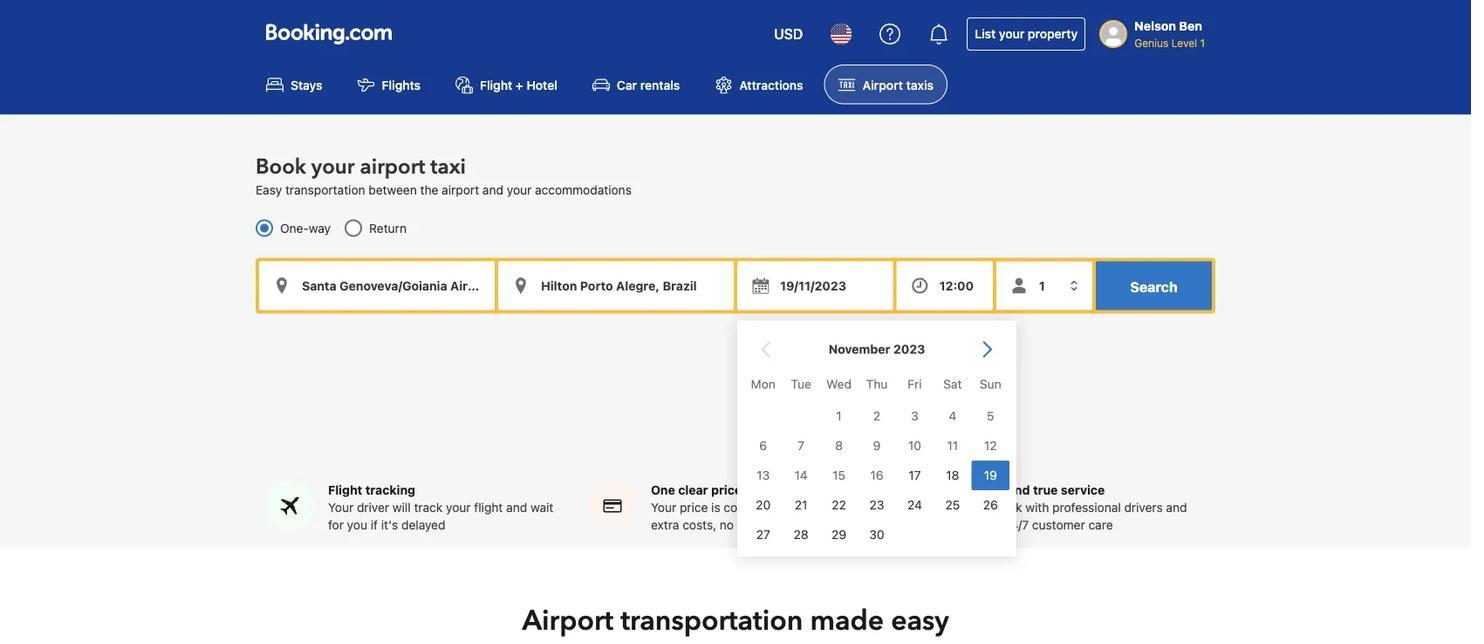 Task type: describe. For each thing, give the bounding box(es) containing it.
search button
[[1096, 261, 1212, 310]]

taxis
[[907, 78, 934, 92]]

sat
[[944, 377, 962, 391]]

attractions link
[[701, 65, 817, 104]]

20 button
[[745, 490, 782, 520]]

17
[[909, 468, 921, 483]]

tried
[[974, 483, 1005, 497]]

hotel
[[527, 78, 558, 92]]

one clear price your price is confirmed up front – no extra costs, no cash required
[[651, 483, 857, 532]]

your inside flight tracking your driver will track your flight and wait for you if it's delayed
[[328, 501, 354, 515]]

november 2023
[[829, 342, 926, 356]]

will
[[393, 501, 411, 515]]

11
[[947, 439, 959, 453]]

18 button
[[934, 461, 972, 490]]

sun
[[980, 377, 1002, 391]]

if
[[371, 518, 378, 532]]

stays link
[[252, 65, 337, 104]]

customer
[[1032, 518, 1086, 532]]

airport for airport taxis
[[863, 78, 903, 92]]

flight + hotel
[[480, 78, 558, 92]]

14
[[795, 468, 808, 483]]

up
[[785, 501, 799, 515]]

between
[[369, 182, 417, 197]]

and right 'drivers'
[[1167, 501, 1188, 515]]

fri
[[908, 377, 922, 391]]

thu
[[866, 377, 888, 391]]

30
[[870, 528, 885, 542]]

1 vertical spatial airport
[[442, 182, 479, 197]]

car rentals link
[[579, 65, 694, 104]]

with
[[1026, 501, 1049, 515]]

flight + hotel link
[[442, 65, 572, 104]]

Enter pick-up location text field
[[259, 261, 495, 310]]

wed
[[827, 377, 852, 391]]

12
[[985, 439, 997, 453]]

we
[[974, 501, 992, 515]]

usd button
[[764, 13, 814, 55]]

nelson
[[1135, 19, 1177, 33]]

7
[[798, 439, 805, 453]]

genius
[[1135, 37, 1169, 49]]

8
[[835, 439, 843, 453]]

work
[[995, 501, 1023, 515]]

30 button
[[858, 520, 896, 550]]

driver
[[357, 501, 389, 515]]

service
[[1061, 483, 1105, 497]]

1 vertical spatial 1
[[837, 409, 842, 423]]

rentals
[[640, 78, 680, 92]]

ben
[[1180, 19, 1203, 33]]

airport taxis
[[863, 78, 934, 92]]

accommodations
[[535, 182, 632, 197]]

Enter destination text field
[[498, 261, 734, 310]]

22
[[832, 498, 847, 512]]

–
[[833, 501, 840, 515]]

9
[[873, 439, 881, 453]]

one-
[[280, 221, 309, 235]]

20
[[756, 498, 771, 512]]

6
[[760, 439, 767, 453]]

1 horizontal spatial price
[[711, 483, 742, 497]]

required
[[767, 518, 814, 532]]

track
[[414, 501, 443, 515]]

flights link
[[344, 65, 435, 104]]

the
[[420, 182, 439, 197]]

flight tracking your driver will track your flight and wait for you if it's delayed
[[328, 483, 554, 532]]

29 button
[[820, 520, 858, 550]]

flight for flight + hotel
[[480, 78, 513, 92]]

your inside 'link'
[[999, 27, 1025, 41]]

airport for airport transportation made easy
[[522, 602, 614, 640]]

your inside flight tracking your driver will track your flight and wait for you if it's delayed
[[446, 501, 471, 515]]

property
[[1028, 27, 1078, 41]]

25
[[946, 498, 960, 512]]

12:00 button
[[897, 261, 993, 310]]

delayed
[[402, 518, 446, 532]]

car rentals
[[617, 78, 680, 92]]

10
[[909, 439, 922, 453]]



Task type: locate. For each thing, give the bounding box(es) containing it.
27 button
[[745, 520, 782, 550]]

costs,
[[683, 518, 717, 532]]

0 vertical spatial price
[[711, 483, 742, 497]]

1 vertical spatial airport
[[522, 602, 614, 640]]

attractions
[[740, 78, 804, 92]]

extra
[[651, 518, 679, 532]]

1 right level
[[1201, 37, 1205, 49]]

flight left +
[[480, 78, 513, 92]]

mon
[[751, 377, 776, 391]]

no down is
[[720, 518, 734, 532]]

19/11/2023 button
[[738, 261, 894, 310]]

18
[[946, 468, 960, 483]]

one
[[651, 483, 675, 497]]

and inside book your airport taxi easy transportation between the airport and your accommodations
[[483, 182, 504, 197]]

flight up driver at the left bottom of the page
[[328, 483, 362, 497]]

booking.com online hotel reservations image
[[266, 24, 392, 45]]

price up is
[[711, 483, 742, 497]]

4
[[949, 409, 957, 423]]

list
[[975, 27, 996, 41]]

list your property
[[975, 27, 1078, 41]]

your right list
[[999, 27, 1025, 41]]

0 horizontal spatial airport
[[360, 153, 425, 181]]

28
[[794, 528, 809, 542]]

and left wait
[[506, 501, 527, 515]]

your down one
[[651, 501, 677, 515]]

drivers
[[1125, 501, 1163, 515]]

flight
[[474, 501, 503, 515]]

1 vertical spatial transportation
[[621, 602, 803, 640]]

transportation inside book your airport taxi easy transportation between the airport and your accommodations
[[285, 182, 365, 197]]

1 horizontal spatial your
[[651, 501, 677, 515]]

24/7
[[1004, 518, 1029, 532]]

search
[[1131, 278, 1178, 295]]

0 horizontal spatial airport
[[522, 602, 614, 640]]

airport taxis link
[[824, 65, 948, 104]]

0 vertical spatial no
[[843, 501, 857, 515]]

confirmed
[[724, 501, 781, 515]]

airport down taxi
[[442, 182, 479, 197]]

you
[[347, 518, 367, 532]]

1 vertical spatial flight
[[328, 483, 362, 497]]

your inside one clear price your price is confirmed up front – no extra costs, no cash required
[[651, 501, 677, 515]]

price down 'clear'
[[680, 501, 708, 515]]

1 inside nelson ben genius level 1
[[1201, 37, 1205, 49]]

airport up between
[[360, 153, 425, 181]]

19/11/2023
[[780, 278, 847, 293]]

1 vertical spatial no
[[720, 518, 734, 532]]

2 your from the left
[[651, 501, 677, 515]]

13
[[757, 468, 770, 483]]

way
[[309, 221, 331, 235]]

23
[[870, 498, 885, 512]]

is
[[712, 501, 721, 515]]

0 vertical spatial 1
[[1201, 37, 1205, 49]]

your right track
[[446, 501, 471, 515]]

+
[[516, 78, 524, 92]]

no
[[843, 501, 857, 515], [720, 518, 734, 532]]

care
[[1089, 518, 1113, 532]]

1 horizontal spatial transportation
[[621, 602, 803, 640]]

your right book
[[311, 153, 355, 181]]

professional
[[1053, 501, 1121, 515]]

for
[[328, 518, 344, 532]]

easy
[[256, 182, 282, 197]]

book
[[256, 153, 306, 181]]

and
[[483, 182, 504, 197], [1008, 483, 1030, 497], [506, 501, 527, 515], [1167, 501, 1188, 515]]

21 button
[[782, 490, 820, 520]]

no right –
[[843, 501, 857, 515]]

flight inside flight tracking your driver will track your flight and wait for you if it's delayed
[[328, 483, 362, 497]]

3
[[911, 409, 919, 423]]

2023
[[894, 342, 926, 356]]

0 vertical spatial transportation
[[285, 182, 365, 197]]

0 horizontal spatial price
[[680, 501, 708, 515]]

flight
[[480, 78, 513, 92], [328, 483, 362, 497]]

1 horizontal spatial no
[[843, 501, 857, 515]]

1 horizontal spatial flight
[[480, 78, 513, 92]]

your up for
[[328, 501, 354, 515]]

1 horizontal spatial 1
[[1201, 37, 1205, 49]]

and right the
[[483, 182, 504, 197]]

tracking
[[365, 483, 415, 497]]

it's
[[381, 518, 398, 532]]

28 button
[[782, 520, 820, 550]]

25 button
[[934, 490, 972, 520]]

clear
[[678, 483, 708, 497]]

level
[[1172, 37, 1198, 49]]

and up work
[[1008, 483, 1030, 497]]

your
[[328, 501, 354, 515], [651, 501, 677, 515]]

22 button
[[820, 490, 858, 520]]

21
[[795, 498, 808, 512]]

0 vertical spatial airport
[[863, 78, 903, 92]]

one-way
[[280, 221, 331, 235]]

1 horizontal spatial airport
[[442, 182, 479, 197]]

tried and true service we work with professional drivers and have 24/7 customer care
[[974, 483, 1188, 532]]

27
[[756, 528, 771, 542]]

flight for flight tracking your driver will track your flight and wait for you if it's delayed
[[328, 483, 362, 497]]

0 horizontal spatial 1
[[837, 409, 842, 423]]

list your property link
[[967, 17, 1086, 51]]

16
[[871, 468, 884, 483]]

and inside flight tracking your driver will track your flight and wait for you if it's delayed
[[506, 501, 527, 515]]

your left accommodations
[[507, 182, 532, 197]]

1 vertical spatial price
[[680, 501, 708, 515]]

1 horizontal spatial airport
[[863, 78, 903, 92]]

airport
[[360, 153, 425, 181], [442, 182, 479, 197]]

26 button
[[972, 490, 1010, 520]]

0 horizontal spatial flight
[[328, 483, 362, 497]]

book your airport taxi easy transportation between the airport and your accommodations
[[256, 153, 632, 197]]

29
[[832, 528, 847, 542]]

1 your from the left
[[328, 501, 354, 515]]

true
[[1033, 483, 1058, 497]]

0 vertical spatial flight
[[480, 78, 513, 92]]

26
[[983, 498, 998, 512]]

1 up "8"
[[837, 409, 842, 423]]

airport transportation made easy
[[522, 602, 949, 640]]

have
[[974, 518, 1001, 532]]

nelson ben genius level 1
[[1135, 19, 1205, 49]]

0 horizontal spatial no
[[720, 518, 734, 532]]

cash
[[737, 518, 764, 532]]

0 horizontal spatial your
[[328, 501, 354, 515]]

taxi
[[431, 153, 466, 181]]

12:00
[[940, 278, 974, 293]]

24 button
[[896, 490, 934, 520]]

15
[[833, 468, 846, 483]]

0 horizontal spatial transportation
[[285, 182, 365, 197]]

transportation
[[285, 182, 365, 197], [621, 602, 803, 640]]

0 vertical spatial airport
[[360, 153, 425, 181]]

flights
[[382, 78, 421, 92]]

17 button
[[896, 461, 934, 490]]

front
[[802, 501, 829, 515]]

2
[[874, 409, 881, 423]]

november
[[829, 342, 891, 356]]

5
[[987, 409, 995, 423]]

23 button
[[858, 490, 896, 520]]

stays
[[291, 78, 323, 92]]



Task type: vqa. For each thing, say whether or not it's contained in the screenshot.
the left transportation
yes



